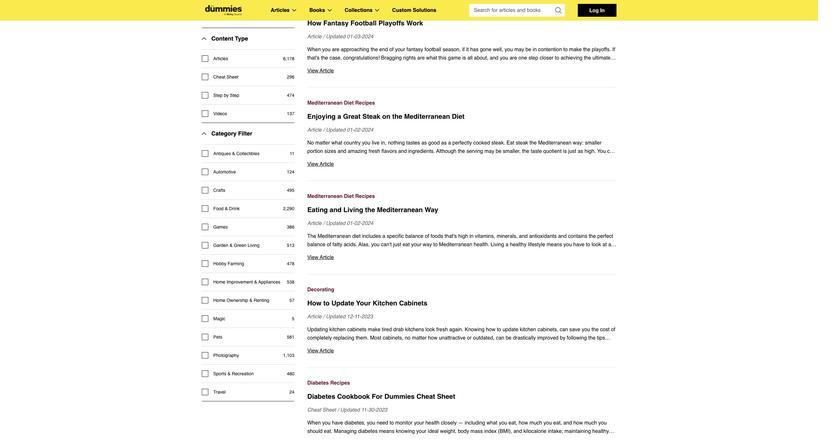 Task type: locate. For each thing, give the bounding box(es) containing it.
2 vertical spatial cheat
[[307, 408, 321, 414]]

2 you from the left
[[367, 421, 375, 427]]

football right the books
[[328, 7, 348, 13]]

1 vertical spatial to
[[390, 421, 394, 427]]

content
[[211, 35, 233, 42]]

513
[[287, 243, 294, 248]]

drink
[[229, 206, 240, 211]]

11-
[[354, 314, 361, 320], [361, 408, 368, 414]]

1 vertical spatial living
[[248, 243, 259, 248]]

1 horizontal spatial how
[[573, 421, 583, 427]]

1 vertical spatial mediterranean diet recipes link
[[307, 192, 616, 201]]

& for collectibles
[[232, 151, 235, 156]]

01- for living
[[347, 221, 354, 227]]

1 vertical spatial cheat
[[416, 393, 435, 401]]

decorating link
[[307, 286, 616, 294]]

recipes for steak
[[355, 100, 375, 106]]

much up 'kilocalorie' at the right of the page
[[530, 421, 542, 427]]

0 vertical spatial to
[[323, 300, 330, 308]]

1 vertical spatial article / updated 01-02-2024
[[307, 221, 373, 227]]

2 vertical spatial 2024
[[362, 221, 373, 227]]

mediterranean diet recipes up a
[[307, 100, 375, 106]]

custom solutions link
[[392, 6, 436, 15]]

1 horizontal spatial the
[[392, 113, 402, 121]]

updated down a
[[326, 127, 345, 133]]

home left the ownership
[[213, 298, 225, 303]]

1 horizontal spatial 2023
[[376, 408, 387, 414]]

11- for for
[[361, 408, 368, 414]]

eating and living the mediterranean way
[[307, 206, 438, 214]]

home down hobby
[[213, 280, 225, 285]]

articles up cheat sheet
[[213, 56, 228, 61]]

/ down "enjoying" on the top left of page
[[323, 127, 324, 133]]

view for how fantasy football playoffs work
[[307, 68, 318, 74]]

1 vertical spatial filter
[[238, 130, 252, 137]]

1 vertical spatial diabetes
[[307, 393, 335, 401]]

1 vertical spatial 01-
[[347, 127, 354, 133]]

article / updated 01-02-2024
[[307, 127, 373, 133], [307, 221, 373, 227]]

1 vertical spatial mediterranean diet recipes
[[307, 194, 375, 200]]

1 view article link from the top
[[307, 67, 616, 75]]

how to update your kitchen cabinets link
[[307, 299, 616, 309]]

11- for update
[[354, 314, 361, 320]]

/ for a
[[323, 127, 324, 133]]

2 01- from the top
[[347, 127, 354, 133]]

fantasy football
[[307, 7, 348, 13]]

updated for to
[[326, 314, 345, 320]]

view article for and
[[307, 255, 334, 261]]

magic
[[213, 317, 225, 322]]

1 horizontal spatial sheet
[[322, 408, 336, 414]]

2024 for football
[[362, 34, 373, 40]]

& left green
[[230, 243, 233, 248]]

you up intake;
[[544, 421, 552, 427]]

mediterranean diet recipes for a
[[307, 100, 375, 106]]

2 horizontal spatial cheat
[[416, 393, 435, 401]]

1 vertical spatial 2024
[[362, 127, 373, 133]]

&
[[232, 151, 235, 156], [225, 206, 228, 211], [230, 243, 233, 248], [254, 280, 257, 285], [249, 298, 252, 303], [228, 372, 231, 377]]

videos
[[213, 111, 227, 116]]

2 much from the left
[[584, 421, 597, 427]]

0 horizontal spatial to
[[323, 300, 330, 308]]

02- down great
[[354, 127, 362, 133]]

category
[[211, 130, 237, 137]]

0 vertical spatial sheet
[[227, 74, 238, 80]]

0 horizontal spatial football
[[328, 7, 348, 13]]

1 2024 from the top
[[362, 34, 373, 40]]

0 vertical spatial 02-
[[354, 127, 362, 133]]

filter up collectibles
[[238, 130, 252, 137]]

0 horizontal spatial the
[[365, 206, 375, 214]]

mediterranean diet recipes link for enjoying a great steak on the mediterranean diet
[[307, 99, 616, 107]]

0 horizontal spatial articles
[[213, 56, 228, 61]]

2 how from the left
[[573, 421, 583, 427]]

2024
[[362, 34, 373, 40], [362, 127, 373, 133], [362, 221, 373, 227]]

to down decorating
[[323, 300, 330, 308]]

2 vertical spatial recipes
[[330, 381, 350, 387]]

1 horizontal spatial cheat
[[307, 408, 321, 414]]

1 vertical spatial 02-
[[354, 221, 362, 227]]

fantasy left open book categories icon
[[307, 7, 327, 13]]

filter up 7,066
[[202, 1, 216, 8]]

0 vertical spatial your
[[414, 421, 424, 427]]

2024 for living
[[362, 221, 373, 227]]

and
[[330, 206, 342, 214], [563, 421, 572, 427], [513, 429, 522, 435], [339, 438, 348, 440]]

in
[[600, 7, 605, 13]]

0 horizontal spatial living
[[248, 243, 259, 248]]

sheet for cheat sheet
[[227, 74, 238, 80]]

2 how from the top
[[307, 300, 321, 308]]

1 step from the left
[[213, 93, 223, 98]]

including
[[465, 421, 485, 427]]

cookbook
[[337, 393, 370, 401]]

group
[[469, 4, 565, 17]]

0 vertical spatial diet
[[344, 100, 354, 106]]

2 02- from the top
[[354, 221, 362, 227]]

1 view from the top
[[307, 68, 318, 74]]

01- down how fantasy football playoffs work
[[347, 34, 354, 40]]

articles
[[271, 7, 290, 13], [213, 56, 228, 61]]

to
[[323, 300, 330, 308], [390, 421, 394, 427]]

diet for enjoying a great steak on the mediterranean diet
[[344, 100, 354, 106]]

0 vertical spatial article / updated 01-02-2024
[[307, 127, 373, 133]]

2024 down how fantasy football playoffs work
[[362, 34, 373, 40]]

1 vertical spatial fantasy
[[323, 19, 349, 27]]

0 vertical spatial 2023
[[361, 314, 373, 320]]

fantasy
[[307, 7, 327, 13], [323, 19, 349, 27]]

you up eat.
[[322, 421, 331, 427]]

eat, up intake;
[[553, 421, 562, 427]]

open collections list image
[[375, 9, 379, 12]]

cheat up the when
[[307, 408, 321, 414]]

02- for great
[[354, 127, 362, 133]]

you
[[322, 421, 331, 427], [367, 421, 375, 427], [499, 421, 507, 427], [544, 421, 552, 427], [598, 421, 607, 427]]

how for how to update your kitchen cabinets
[[307, 300, 321, 308]]

you up healthy in the right of the page
[[598, 421, 607, 427]]

1 vertical spatial recipes
[[355, 194, 375, 200]]

steak
[[362, 113, 380, 121]]

2023 up need
[[376, 408, 387, 414]]

mediterranean diet recipes up eating
[[307, 194, 375, 200]]

eat, up the (bmi),
[[509, 421, 517, 427]]

2 vertical spatial sheet
[[322, 408, 336, 414]]

/ down the books
[[323, 34, 324, 40]]

filter
[[202, 1, 216, 8], [238, 130, 252, 137]]

2024 for great
[[362, 127, 373, 133]]

view article link for the
[[307, 160, 616, 169]]

cookie consent banner dialog
[[0, 417, 818, 440]]

cheat sheet
[[213, 74, 238, 80]]

football down collections at the left
[[351, 19, 377, 27]]

eat.
[[324, 429, 333, 435]]

3 view article from the top
[[307, 255, 334, 261]]

articles left 'open article categories' icon
[[271, 7, 290, 13]]

4 view from the top
[[307, 349, 318, 354]]

1 view article from the top
[[307, 68, 334, 74]]

mediterranean diet recipes link up the 'enjoying a great steak on the mediterranean diet' link
[[307, 99, 616, 107]]

cheat right dummies
[[416, 393, 435, 401]]

2,290
[[283, 206, 294, 211]]

1 horizontal spatial eat,
[[553, 421, 562, 427]]

1 home from the top
[[213, 280, 225, 285]]

how down the books
[[307, 19, 321, 27]]

/ up have
[[337, 408, 339, 414]]

when
[[307, 421, 321, 427]]

recipes for the
[[355, 194, 375, 200]]

2 vertical spatial 01-
[[347, 221, 354, 227]]

3 view from the top
[[307, 255, 318, 261]]

recognizing
[[349, 438, 376, 440]]

2024 down eating and living the mediterranean way
[[362, 221, 373, 227]]

your
[[356, 300, 371, 308]]

0 horizontal spatial how
[[519, 421, 528, 427]]

3 01- from the top
[[347, 221, 354, 227]]

kilocalorie
[[524, 429, 546, 435]]

3 2024 from the top
[[362, 221, 373, 227]]

2023
[[361, 314, 373, 320], [376, 408, 387, 414]]

way
[[425, 206, 438, 214]]

1 02- from the top
[[354, 127, 362, 133]]

02- for living
[[354, 221, 362, 227]]

fantasy up article / updated 01-03-2024
[[323, 19, 349, 27]]

2 vertical spatial diet
[[344, 194, 354, 200]]

0 vertical spatial how
[[307, 19, 321, 27]]

0 horizontal spatial eat,
[[509, 421, 517, 427]]

how down decorating
[[307, 300, 321, 308]]

0 vertical spatial mediterranean diet recipes link
[[307, 99, 616, 107]]

1 mediterranean diet recipes from the top
[[307, 100, 375, 106]]

category filter
[[211, 130, 252, 137]]

and right eating
[[330, 206, 342, 214]]

article / updated 01-02-2024 down eating
[[307, 221, 373, 227]]

content type
[[211, 35, 248, 42]]

solutions
[[413, 7, 436, 13]]

0 vertical spatial 11-
[[354, 314, 361, 320]]

4 view article link from the top
[[307, 347, 616, 356]]

02- down eating and living the mediterranean way
[[354, 221, 362, 227]]

you up diabetes
[[367, 421, 375, 427]]

1 vertical spatial football
[[351, 19, 377, 27]]

sheet up have
[[322, 408, 336, 414]]

1 horizontal spatial football
[[351, 19, 377, 27]]

weight,
[[440, 429, 456, 435]]

your left 'health'
[[414, 421, 424, 427]]

terms
[[389, 438, 402, 440]]

2 view article from the top
[[307, 161, 334, 167]]

travel
[[213, 390, 226, 395]]

1 horizontal spatial step
[[230, 93, 239, 98]]

and down managing
[[339, 438, 348, 440]]

01- down great
[[347, 127, 354, 133]]

kitchen
[[373, 300, 397, 308]]

recipes up eating and living the mediterranean way
[[355, 194, 375, 200]]

2 view article link from the top
[[307, 160, 616, 169]]

2 mediterranean diet recipes from the top
[[307, 194, 375, 200]]

recipes up cookbook
[[330, 381, 350, 387]]

2 view from the top
[[307, 161, 318, 167]]

recipes up steak
[[355, 100, 375, 106]]

to right need
[[390, 421, 394, 427]]

closely
[[441, 421, 457, 427]]

collectibles
[[236, 151, 259, 156]]

2 article / updated 01-02-2024 from the top
[[307, 221, 373, 227]]

updated left 03-
[[326, 34, 345, 40]]

7,066
[[202, 15, 213, 20]]

1 vertical spatial 11-
[[361, 408, 368, 414]]

4 you from the left
[[544, 421, 552, 427]]

updated down eating
[[326, 221, 345, 227]]

article / updated 01-02-2024 for a
[[307, 127, 373, 133]]

how up maintaining
[[573, 421, 583, 427]]

& right food
[[225, 206, 228, 211]]

0 vertical spatial 01-
[[347, 34, 354, 40]]

log
[[589, 7, 599, 13]]

1 vertical spatial home
[[213, 298, 225, 303]]

0 vertical spatial filter
[[202, 1, 216, 8]]

1 horizontal spatial living
[[343, 206, 363, 214]]

mediterranean diet recipes link
[[307, 99, 616, 107], [307, 192, 616, 201]]

sheet for cheat sheet / updated 11-30-2023
[[322, 408, 336, 414]]

eating and living the mediterranean way link
[[307, 205, 616, 215]]

your up indicate
[[416, 429, 426, 435]]

diabetes
[[307, 381, 329, 387], [307, 393, 335, 401]]

sheet up "by"
[[227, 74, 238, 80]]

1 vertical spatial how
[[307, 300, 321, 308]]

much up healthy in the right of the page
[[584, 421, 597, 427]]

log in
[[589, 7, 605, 13]]

open article categories image
[[292, 9, 296, 12]]

& right "sports"
[[228, 372, 231, 377]]

article / updated 01-02-2024 down a
[[307, 127, 373, 133]]

updated left 12-
[[326, 314, 345, 320]]

view for how to update your kitchen cabinets
[[307, 349, 318, 354]]

0 horizontal spatial step
[[213, 93, 223, 98]]

that
[[403, 438, 412, 440]]

2 2024 from the top
[[362, 127, 373, 133]]

2 mediterranean diet recipes link from the top
[[307, 192, 616, 201]]

2023 down how to update your kitchen cabinets
[[361, 314, 373, 320]]

0 vertical spatial mediterranean diet recipes
[[307, 100, 375, 106]]

1 how from the top
[[307, 19, 321, 27]]

you up the (bmi),
[[499, 421, 507, 427]]

/ down eating
[[323, 221, 324, 227]]

updated up diabetes,
[[340, 408, 360, 414]]

how up 'kilocalorie' at the right of the page
[[519, 421, 528, 427]]

renting
[[254, 298, 269, 303]]

1 article / updated 01-02-2024 from the top
[[307, 127, 373, 133]]

2 diabetes from the top
[[307, 393, 335, 401]]

type
[[235, 35, 248, 42]]

1 horizontal spatial articles
[[271, 7, 290, 13]]

0 horizontal spatial cheat
[[213, 74, 225, 80]]

& right antiques on the left
[[232, 151, 235, 156]]

filter results
[[202, 1, 238, 8]]

and inside eating and living the mediterranean way link
[[330, 206, 342, 214]]

1 horizontal spatial filter
[[238, 130, 252, 137]]

0 vertical spatial articles
[[271, 7, 290, 13]]

0 horizontal spatial 2023
[[361, 314, 373, 320]]

means
[[379, 429, 394, 435]]

1 vertical spatial sheet
[[437, 393, 455, 401]]

24
[[289, 390, 294, 395]]

article / updated 01-02-2024 for and
[[307, 221, 373, 227]]

step left "by"
[[213, 93, 223, 98]]

1 01- from the top
[[347, 34, 354, 40]]

02-
[[354, 127, 362, 133], [354, 221, 362, 227]]

0 vertical spatial the
[[392, 113, 402, 121]]

11- down your
[[354, 314, 361, 320]]

enjoying
[[307, 113, 336, 121]]

& for recreation
[[228, 372, 231, 377]]

0 horizontal spatial much
[[530, 421, 542, 427]]

1 vertical spatial articles
[[213, 56, 228, 61]]

1 eat, from the left
[[509, 421, 517, 427]]

4 view article from the top
[[307, 349, 334, 354]]

1 vertical spatial 2023
[[376, 408, 387, 414]]

0 vertical spatial 2024
[[362, 34, 373, 40]]

0 vertical spatial diabetes
[[307, 381, 329, 387]]

step right "by"
[[230, 93, 239, 98]]

step by step
[[213, 93, 239, 98]]

and up maintaining
[[563, 421, 572, 427]]

/ left 12-
[[323, 314, 324, 320]]

2 horizontal spatial sheet
[[437, 393, 455, 401]]

1 mediterranean diet recipes link from the top
[[307, 99, 616, 107]]

1 how from the left
[[519, 421, 528, 427]]

2024 down steak
[[362, 127, 373, 133]]

1 horizontal spatial much
[[584, 421, 597, 427]]

0 vertical spatial recipes
[[355, 100, 375, 106]]

2 home from the top
[[213, 298, 225, 303]]

0 vertical spatial cheat
[[213, 74, 225, 80]]

1 diabetes from the top
[[307, 381, 329, 387]]

on
[[382, 113, 390, 121]]

01- down eating and living the mediterranean way
[[347, 221, 354, 227]]

1 horizontal spatial to
[[390, 421, 394, 427]]

category filter button
[[202, 123, 252, 144]]

green
[[234, 243, 246, 248]]

0 vertical spatial home
[[213, 280, 225, 285]]

view article link
[[307, 67, 616, 75], [307, 160, 616, 169], [307, 254, 616, 262], [307, 347, 616, 356]]

updated for fantasy
[[326, 34, 345, 40]]

sheet down diabetes recipes link
[[437, 393, 455, 401]]

cheat up "by"
[[213, 74, 225, 80]]

11- up diabetes,
[[361, 408, 368, 414]]

mediterranean diet recipes link up eating and living the mediterranean way link
[[307, 192, 616, 201]]

—
[[458, 421, 463, 427]]

0 horizontal spatial sheet
[[227, 74, 238, 80]]

food
[[213, 206, 224, 211]]

0 vertical spatial football
[[328, 7, 348, 13]]

3 view article link from the top
[[307, 254, 616, 262]]



Task type: vqa. For each thing, say whether or not it's contained in the screenshot.
right community
no



Task type: describe. For each thing, give the bounding box(es) containing it.
article / updated 01-03-2024
[[307, 34, 373, 40]]

diabetes cookbook for dummies cheat sheet link
[[307, 392, 616, 402]]

1 much from the left
[[530, 421, 542, 427]]

games
[[213, 225, 228, 230]]

how to update your kitchen cabinets
[[307, 300, 427, 308]]

antiques & collectibles
[[213, 151, 259, 156]]

logo image
[[202, 5, 245, 16]]

& for green
[[230, 243, 233, 248]]

& for drink
[[225, 206, 228, 211]]

30-
[[368, 408, 376, 414]]

1,103
[[283, 353, 294, 359]]

for
[[372, 393, 383, 401]]

495
[[287, 188, 294, 193]]

filter inside dropdown button
[[238, 130, 252, 137]]

article / updated 12-11-2023
[[307, 314, 373, 320]]

sports
[[213, 372, 226, 377]]

mediterranean diet recipes link for eating and living the mediterranean way
[[307, 192, 616, 201]]

enjoying a great steak on the mediterranean diet
[[307, 113, 465, 121]]

1 vertical spatial your
[[416, 429, 426, 435]]

/ for to
[[323, 314, 324, 320]]

food & drink
[[213, 206, 240, 211]]

diabetes recipes
[[307, 381, 350, 387]]

1 vertical spatial the
[[365, 206, 375, 214]]

content.
[[440, 438, 458, 440]]

cheat for cheat sheet / updated 11-30-2023
[[307, 408, 321, 414]]

3 you from the left
[[499, 421, 507, 427]]

playoffs
[[378, 19, 405, 27]]

healthy
[[592, 429, 609, 435]]

books
[[309, 7, 325, 13]]

cheat sheet / updated 11-30-2023
[[307, 408, 387, 414]]

1 you from the left
[[322, 421, 331, 427]]

monitor
[[395, 421, 413, 427]]

view article for to
[[307, 349, 334, 354]]

pets
[[213, 335, 222, 340]]

enjoying a great steak on the mediterranean diet link
[[307, 112, 616, 122]]

view article for fantasy
[[307, 68, 334, 74]]

mediterranean diet recipes for and
[[307, 194, 375, 200]]

articles for books
[[271, 7, 290, 13]]

fantasy football link
[[307, 5, 616, 14]]

2 eat, from the left
[[553, 421, 562, 427]]

7,066 results
[[202, 15, 228, 20]]

6,178
[[283, 56, 294, 61]]

how for how fantasy football playoffs work
[[307, 19, 321, 27]]

antiques
[[213, 151, 231, 156]]

Search for articles and books text field
[[469, 4, 553, 17]]

index
[[484, 429, 497, 435]]

cabinets
[[399, 300, 427, 308]]

articles for 6,178
[[213, 56, 228, 61]]

2 step from the left
[[230, 93, 239, 98]]

view article link for way
[[307, 254, 616, 262]]

automotive
[[213, 170, 236, 175]]

have
[[332, 421, 343, 427]]

ownership
[[227, 298, 248, 303]]

need
[[377, 421, 388, 427]]

knowing
[[396, 429, 415, 435]]

custom
[[392, 7, 411, 13]]

124
[[287, 170, 294, 175]]

diet for eating and living the mediterranean way
[[344, 194, 354, 200]]

ideal
[[428, 429, 439, 435]]

11
[[290, 151, 294, 156]]

12-
[[347, 314, 354, 320]]

should
[[307, 429, 323, 435]]

results
[[217, 1, 238, 8]]

0 horizontal spatial filter
[[202, 1, 216, 8]]

crafts
[[213, 188, 225, 193]]

474
[[287, 93, 294, 98]]

diabetes,
[[345, 421, 366, 427]]

to inside when you have diabetes, you need to monitor your health closely — including what you eat, how much you eat, and how much you should eat. managing diabetes means knowing your ideal weight, body mass index (bmi), and kilocalorie intake; maintaining healthy eating habits; and recognizing food terms that indicate fat content.
[[390, 421, 394, 427]]

/ for and
[[323, 221, 324, 227]]

1 vertical spatial diet
[[452, 113, 465, 121]]

fat
[[432, 438, 438, 440]]

a
[[337, 113, 341, 121]]

content type button
[[202, 28, 248, 49]]

diabetes for diabetes cookbook for dummies cheat sheet
[[307, 393, 335, 401]]

view for eating and living the mediterranean way
[[307, 255, 318, 261]]

habits;
[[323, 438, 338, 440]]

57
[[289, 298, 294, 303]]

581
[[287, 335, 294, 340]]

collections
[[345, 7, 373, 13]]

01- for great
[[347, 127, 354, 133]]

diabetes recipes link
[[307, 379, 616, 388]]

appliances
[[258, 280, 280, 285]]

& left appliances
[[254, 280, 257, 285]]

5 you from the left
[[598, 421, 607, 427]]

view article for a
[[307, 161, 334, 167]]

photography
[[213, 353, 239, 359]]

137
[[287, 111, 294, 116]]

home for home improvement & appliances
[[213, 280, 225, 285]]

indicate
[[413, 438, 431, 440]]

& left renting
[[249, 298, 252, 303]]

and right the (bmi),
[[513, 429, 522, 435]]

by
[[224, 93, 229, 98]]

updated for and
[[326, 221, 345, 227]]

home for home ownership & renting
[[213, 298, 225, 303]]

managing
[[334, 429, 357, 435]]

0 vertical spatial living
[[343, 206, 363, 214]]

updated for a
[[326, 127, 345, 133]]

view article link for cabinets
[[307, 347, 616, 356]]

hobby
[[213, 261, 226, 267]]

update
[[332, 300, 354, 308]]

when you have diabetes, you need to monitor your health closely — including what you eat, how much you eat, and how much you should eat. managing diabetes means knowing your ideal weight, body mass index (bmi), and kilocalorie intake; maintaining healthy eating habits; and recognizing food terms that indicate fat content.
[[307, 421, 609, 440]]

log in link
[[578, 4, 616, 17]]

mass
[[470, 429, 483, 435]]

health
[[425, 421, 440, 427]]

hobby farming
[[213, 261, 244, 267]]

cheat for cheat sheet
[[213, 74, 225, 80]]

diabetes
[[358, 429, 378, 435]]

open book categories image
[[328, 9, 332, 12]]

garden
[[213, 243, 228, 248]]

diabetes for diabetes recipes
[[307, 381, 329, 387]]

(bmi),
[[498, 429, 512, 435]]

view for enjoying a great steak on the mediterranean diet
[[307, 161, 318, 167]]

results
[[214, 15, 228, 20]]

/ for fantasy
[[323, 34, 324, 40]]

386
[[287, 225, 294, 230]]

0 vertical spatial fantasy
[[307, 7, 327, 13]]

how fantasy football playoffs work link
[[307, 18, 616, 28]]

maintaining
[[565, 429, 591, 435]]

dummies
[[384, 393, 415, 401]]

body
[[458, 429, 469, 435]]

work
[[406, 19, 423, 27]]

recreation
[[232, 372, 254, 377]]

5
[[292, 317, 294, 322]]

custom solutions
[[392, 7, 436, 13]]

decorating
[[307, 287, 334, 293]]

home improvement & appliances
[[213, 280, 280, 285]]

01- for football
[[347, 34, 354, 40]]



